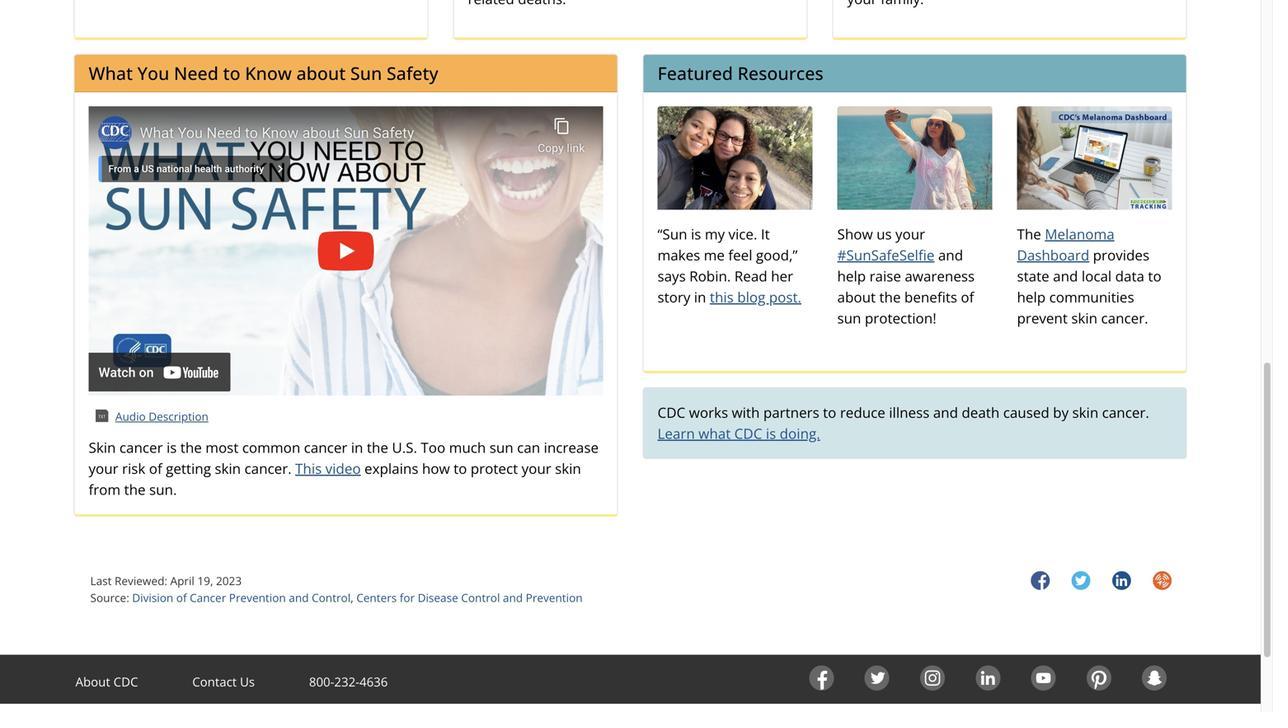 Task type: describe. For each thing, give the bounding box(es) containing it.
says
[[658, 267, 686, 286]]

makes
[[658, 246, 700, 265]]

blog
[[737, 288, 765, 307]]

800-232-4636 link
[[309, 674, 388, 690]]

sun inside the skin cancer is the most common cancer in the u.s. too much sun can increase your risk of getting skin cancer.
[[490, 438, 513, 457]]

melanoma dashboard
[[1017, 225, 1114, 265]]

of for 19,
[[176, 590, 187, 605]]

know
[[245, 61, 292, 85]]

to right need
[[223, 61, 240, 85]]

this
[[295, 459, 322, 478]]

me
[[704, 246, 725, 265]]

data
[[1115, 267, 1144, 286]]

communities
[[1049, 288, 1134, 307]]

this video
[[295, 459, 361, 478]]

to inside cdc works with partners to reduce illness and death caused by skin cancer. learn what cdc is doing.
[[823, 403, 836, 422]]

post.
[[769, 288, 801, 307]]

protect
[[471, 459, 518, 478]]

2 prevention from the left
[[526, 590, 583, 605]]

2023
[[216, 573, 242, 589]]

0 horizontal spatial about
[[296, 61, 346, 85]]

read
[[734, 267, 767, 286]]

and right disease
[[503, 590, 523, 605]]

share to twitter image
[[1069, 566, 1093, 596]]

facebook inverse image
[[809, 666, 834, 691]]

provides
[[1093, 246, 1149, 265]]

skin inside cdc works with partners to reduce illness and death caused by skin cancer. learn what cdc is doing.
[[1072, 403, 1098, 422]]

works
[[689, 403, 728, 422]]

this
[[710, 288, 734, 307]]

cancer. inside cdc works with partners to reduce illness and death caused by skin cancer. learn what cdc is doing.
[[1102, 403, 1149, 422]]

cdc's melanoma dashboard, powered by tracking image
[[1017, 107, 1172, 210]]

,
[[351, 590, 353, 605]]

centers
[[356, 590, 397, 605]]

800-
[[309, 674, 334, 690]]

can
[[517, 438, 540, 457]]

is inside the skin cancer is the most common cancer in the u.s. too much sun can increase your risk of getting skin cancer.
[[167, 438, 177, 457]]

you
[[137, 61, 169, 85]]

is inside "sun is my vice. it makes me feel good," says robin. read her story in
[[691, 225, 701, 244]]

audio
[[115, 409, 146, 424]]

cdc inside the footer footer
[[113, 674, 138, 690]]

featured resources
[[658, 61, 823, 85]]

the inside explains how to protect your skin from the sun.
[[124, 480, 146, 499]]

19,
[[197, 573, 213, 589]]

video
[[325, 459, 361, 478]]

and help raise awareness about the benefits of sun protection!
[[837, 246, 975, 328]]

by
[[1053, 403, 1069, 422]]

last
[[90, 573, 112, 589]]

what you need to know about sun safety
[[89, 61, 438, 85]]

the
[[1017, 225, 1045, 244]]

instagram inverse image
[[920, 666, 945, 691]]

main content area main content
[[61, 0, 1199, 641]]

#sunsafeselfie link
[[837, 246, 934, 265]]

help inside provides state and local data to help communities prevent skin cancer.
[[1017, 288, 1046, 307]]

#sunsafeselfie
[[837, 246, 934, 265]]

the inside and help raise awareness about the benefits of sun protection!
[[879, 288, 901, 307]]

explains how to protect your skin from the sun.
[[89, 459, 581, 499]]

show
[[837, 225, 873, 244]]

illness
[[889, 403, 929, 422]]

1 vertical spatial cdc
[[734, 424, 762, 443]]

for
[[400, 590, 415, 605]]

common
[[242, 438, 300, 457]]

sun
[[350, 61, 382, 85]]

this blog post. link
[[710, 288, 801, 307]]

the up the getting
[[180, 438, 202, 457]]

embed this page image
[[1150, 566, 1175, 596]]

4636
[[359, 674, 388, 690]]

most
[[205, 438, 239, 457]]

my
[[705, 225, 725, 244]]

need
[[174, 61, 218, 85]]

is inside cdc works with partners to reduce illness and death caused by skin cancer. learn what cdc is doing.
[[766, 424, 776, 443]]

232-
[[334, 674, 359, 690]]

snapchat inverse image
[[1142, 666, 1167, 691]]

photo of robin soler with her daughters image
[[658, 107, 813, 210]]

disease
[[418, 590, 458, 605]]

this blog post.
[[710, 288, 801, 307]]

in inside "sun is my vice. it makes me feel good," says robin. read her story in
[[694, 288, 706, 307]]

"sun
[[658, 225, 687, 244]]

much
[[449, 438, 486, 457]]

provides state and local data to help communities prevent skin cancer.
[[1017, 246, 1161, 328]]

skin
[[89, 438, 116, 457]]

contact
[[192, 674, 237, 690]]

increase
[[544, 438, 599, 457]]

youtube inverse image
[[1031, 666, 1056, 691]]

it
[[761, 225, 770, 244]]

cancer
[[190, 590, 226, 605]]

1 control from the left
[[312, 590, 351, 605]]

reviewed:
[[115, 573, 167, 589]]

about
[[75, 674, 110, 690]]

0 vertical spatial cdc
[[658, 403, 685, 422]]

cancer. inside the skin cancer is the most common cancer in the u.s. too much sun can increase your risk of getting skin cancer.
[[244, 459, 292, 478]]

risk
[[122, 459, 145, 478]]

2 cancer from the left
[[304, 438, 347, 457]]

too
[[421, 438, 445, 457]]

from
[[89, 480, 120, 499]]

reduce
[[840, 403, 885, 422]]

contact us link
[[192, 674, 255, 690]]

"sun is my vice. it makes me feel good," says robin. read her story in
[[658, 225, 798, 307]]

u.s.
[[392, 438, 417, 457]]

robin.
[[689, 267, 731, 286]]

to inside explains how to protect your skin from the sun.
[[454, 459, 467, 478]]



Task type: locate. For each thing, give the bounding box(es) containing it.
sun left protection!
[[837, 309, 861, 328]]

the down raise at the right of page
[[879, 288, 901, 307]]

dashboard
[[1017, 246, 1089, 265]]

skin right by
[[1072, 403, 1098, 422]]

0 horizontal spatial is
[[167, 438, 177, 457]]

1 horizontal spatial sun
[[837, 309, 861, 328]]

2 horizontal spatial of
[[961, 288, 974, 307]]

1 horizontal spatial of
[[176, 590, 187, 605]]

1 vertical spatial cancer.
[[1102, 403, 1149, 422]]

2 control from the left
[[461, 590, 500, 605]]

1 prevention from the left
[[229, 590, 286, 605]]

pinterest inverse image
[[1087, 666, 1111, 691]]

is left doing.
[[766, 424, 776, 443]]

skin down increase
[[555, 459, 581, 478]]

of inside the skin cancer is the most common cancer in the u.s. too much sun can increase your risk of getting skin cancer.
[[149, 459, 162, 478]]

us
[[240, 674, 255, 690]]

1 vertical spatial in
[[351, 438, 363, 457]]

footer footer
[[0, 655, 1261, 712]]

1 vertical spatial of
[[149, 459, 162, 478]]

skin inside the skin cancer is the most common cancer in the u.s. too much sun can increase your risk of getting skin cancer.
[[215, 459, 241, 478]]

and left ,
[[289, 590, 309, 605]]

1 vertical spatial sun
[[490, 438, 513, 457]]

state
[[1017, 267, 1049, 286]]

of right risk
[[149, 459, 162, 478]]

0 vertical spatial help
[[837, 267, 866, 286]]

and inside cdc works with partners to reduce illness and death caused by skin cancer. learn what cdc is doing.
[[933, 403, 958, 422]]

melanoma
[[1045, 225, 1114, 244]]

centers for disease control and prevention link
[[356, 590, 583, 605]]

skin cancer is the most common cancer in the u.s. too much sun can increase your risk of getting skin cancer.
[[89, 438, 599, 478]]

vice.
[[728, 225, 757, 244]]

getting
[[166, 459, 211, 478]]

0 horizontal spatial control
[[312, 590, 351, 605]]

is
[[691, 225, 701, 244], [766, 424, 776, 443], [167, 438, 177, 457]]

in
[[694, 288, 706, 307], [351, 438, 363, 457]]

2 vertical spatial of
[[176, 590, 187, 605]]

help
[[837, 267, 866, 286], [1017, 288, 1046, 307]]

is up the getting
[[167, 438, 177, 457]]

0 vertical spatial sun
[[837, 309, 861, 328]]

of down awareness
[[961, 288, 974, 307]]

the down risk
[[124, 480, 146, 499]]

0 horizontal spatial sun
[[490, 438, 513, 457]]

0 horizontal spatial cdc
[[113, 674, 138, 690]]

control left "centers"
[[312, 590, 351, 605]]

cancer. inside provides state and local data to help communities prevent skin cancer.
[[1101, 309, 1148, 328]]

the up explains
[[367, 438, 388, 457]]

your inside show us your #sunsafeselfie
[[895, 225, 925, 244]]

your inside the skin cancer is the most common cancer in the u.s. too much sun can increase your risk of getting skin cancer.
[[89, 459, 118, 478]]

your down can
[[522, 459, 551, 478]]

of down april
[[176, 590, 187, 605]]

your inside explains how to protect your skin from the sun.
[[522, 459, 551, 478]]

and inside and help raise awareness about the benefits of sun protection!
[[938, 246, 963, 265]]

to right data
[[1148, 267, 1161, 286]]

txt image
[[96, 410, 108, 423]]

last reviewed: april 19, 2023 source: division of cancer prevention and control , centers for disease control and prevention
[[90, 573, 583, 605]]

is left my at right top
[[691, 225, 701, 244]]

2 horizontal spatial cdc
[[734, 424, 762, 443]]

local
[[1082, 267, 1112, 286]]

cdc works with partners to reduce illness and death caused by skin cancer. learn what cdc is doing.
[[658, 403, 1149, 443]]

photo of a woman on the beach wearing a long sleeved shirt, hat, and sunglasses taking a picture of herself image
[[837, 107, 992, 210]]

skin down most
[[215, 459, 241, 478]]

2 horizontal spatial is
[[766, 424, 776, 443]]

2 horizontal spatial your
[[895, 225, 925, 244]]

of for awareness
[[961, 288, 974, 307]]

about cdc
[[75, 674, 138, 690]]

cancer
[[119, 438, 163, 457], [304, 438, 347, 457]]

800-232-4636
[[309, 674, 388, 690]]

to down much
[[454, 459, 467, 478]]

april
[[170, 573, 194, 589]]

partners
[[763, 403, 819, 422]]

cdc
[[658, 403, 685, 422], [734, 424, 762, 443], [113, 674, 138, 690]]

source:
[[90, 590, 129, 605]]

sun.
[[149, 480, 177, 499]]

division of cancer prevention and control link
[[132, 590, 351, 605]]

1 horizontal spatial about
[[837, 288, 876, 307]]

0 vertical spatial about
[[296, 61, 346, 85]]

cancer. down common in the left of the page
[[244, 459, 292, 478]]

1 horizontal spatial your
[[522, 459, 551, 478]]

of
[[961, 288, 974, 307], [149, 459, 162, 478], [176, 590, 187, 605]]

your
[[895, 225, 925, 244], [89, 459, 118, 478], [522, 459, 551, 478]]

cancer. right by
[[1102, 403, 1149, 422]]

twitter inverse image
[[865, 666, 889, 691]]

explains
[[364, 459, 418, 478]]

help inside and help raise awareness about the benefits of sun protection!
[[837, 267, 866, 286]]

featured
[[658, 61, 733, 85]]

1 horizontal spatial prevention
[[526, 590, 583, 605]]

sun up 'protect'
[[490, 438, 513, 457]]

awareness
[[905, 267, 975, 286]]

your up from
[[89, 459, 118, 478]]

skin inside explains how to protect your skin from the sun.
[[555, 459, 581, 478]]

with
[[732, 403, 760, 422]]

prevention
[[229, 590, 286, 605], [526, 590, 583, 605]]

about cdc link
[[75, 674, 138, 690]]

of inside and help raise awareness about the benefits of sun protection!
[[961, 288, 974, 307]]

0 horizontal spatial cancer
[[119, 438, 163, 457]]

and down the dashboard
[[1053, 267, 1078, 286]]

sun inside and help raise awareness about the benefits of sun protection!
[[837, 309, 861, 328]]

skin inside provides state and local data to help communities prevent skin cancer.
[[1071, 309, 1097, 328]]

about left sun
[[296, 61, 346, 85]]

description
[[149, 409, 208, 424]]

and
[[938, 246, 963, 265], [1053, 267, 1078, 286], [933, 403, 958, 422], [289, 590, 309, 605], [503, 590, 523, 605]]

her
[[771, 267, 793, 286]]

good,"
[[756, 246, 798, 265]]

2 vertical spatial cancer.
[[244, 459, 292, 478]]

doing.
[[780, 424, 820, 443]]

0 horizontal spatial help
[[837, 267, 866, 286]]

in left this
[[694, 288, 706, 307]]

in up video at the bottom of page
[[351, 438, 363, 457]]

0 horizontal spatial prevention
[[229, 590, 286, 605]]

1 horizontal spatial in
[[694, 288, 706, 307]]

to
[[223, 61, 240, 85], [1148, 267, 1161, 286], [823, 403, 836, 422], [454, 459, 467, 478]]

cancer up this video
[[304, 438, 347, 457]]

1 horizontal spatial control
[[461, 590, 500, 605]]

skin down communities
[[1071, 309, 1097, 328]]

to inside provides state and local data to help communities prevent skin cancer.
[[1148, 267, 1161, 286]]

in inside the skin cancer is the most common cancer in the u.s. too much sun can increase your risk of getting skin cancer.
[[351, 438, 363, 457]]

to left reduce at the bottom right
[[823, 403, 836, 422]]

cdc up learn at the bottom of page
[[658, 403, 685, 422]]

us
[[876, 225, 892, 244]]

safety
[[387, 61, 438, 85]]

0 horizontal spatial your
[[89, 459, 118, 478]]

0 vertical spatial cancer.
[[1101, 309, 1148, 328]]

0 vertical spatial of
[[961, 288, 974, 307]]

contact us
[[192, 674, 255, 690]]

raise
[[869, 267, 901, 286]]

your right the us
[[895, 225, 925, 244]]

of inside the last reviewed: april 19, 2023 source: division of cancer prevention and control , centers for disease control and prevention
[[176, 590, 187, 605]]

cancer up risk
[[119, 438, 163, 457]]

control right disease
[[461, 590, 500, 605]]

0 horizontal spatial in
[[351, 438, 363, 457]]

and up awareness
[[938, 246, 963, 265]]

prevent
[[1017, 309, 1068, 328]]

and left death
[[933, 403, 958, 422]]

1 horizontal spatial help
[[1017, 288, 1046, 307]]

about inside and help raise awareness about the benefits of sun protection!
[[837, 288, 876, 307]]

1 vertical spatial about
[[837, 288, 876, 307]]

benefits
[[904, 288, 957, 307]]

linkedin inverse image
[[976, 666, 1000, 691]]

2 vertical spatial cdc
[[113, 674, 138, 690]]

cancer. down communities
[[1101, 309, 1148, 328]]

control
[[312, 590, 351, 605], [461, 590, 500, 605]]

learn
[[658, 424, 695, 443]]

cancer.
[[1101, 309, 1148, 328], [1102, 403, 1149, 422], [244, 459, 292, 478]]

death
[[962, 403, 1000, 422]]

and inside provides state and local data to help communities prevent skin cancer.
[[1053, 267, 1078, 286]]

0 vertical spatial in
[[694, 288, 706, 307]]

help left raise at the right of page
[[837, 267, 866, 286]]

1 cancer from the left
[[119, 438, 163, 457]]

skin
[[1071, 309, 1097, 328], [1072, 403, 1098, 422], [215, 459, 241, 478], [555, 459, 581, 478]]

share to linkedin image
[[1109, 566, 1134, 596]]

protection!
[[865, 309, 936, 328]]

what
[[89, 61, 133, 85]]

what
[[698, 424, 731, 443]]

share to facebook image
[[1028, 566, 1053, 596]]

audio description link
[[89, 409, 208, 424]]

resources
[[737, 61, 823, 85]]

how
[[422, 459, 450, 478]]

cdc down "with"
[[734, 424, 762, 443]]

cdc right about
[[113, 674, 138, 690]]

help down state
[[1017, 288, 1046, 307]]

1 horizontal spatial cdc
[[658, 403, 685, 422]]

sun
[[837, 309, 861, 328], [490, 438, 513, 457]]

1 horizontal spatial cancer
[[304, 438, 347, 457]]

this video link
[[295, 459, 361, 478]]

0 horizontal spatial of
[[149, 459, 162, 478]]

show us your #sunsafeselfie
[[837, 225, 934, 265]]

1 vertical spatial help
[[1017, 288, 1046, 307]]

about down raise at the right of page
[[837, 288, 876, 307]]

feel
[[728, 246, 752, 265]]

story
[[658, 288, 690, 307]]

caused
[[1003, 403, 1049, 422]]

melanoma dashboard link
[[1017, 225, 1114, 265]]

1 horizontal spatial is
[[691, 225, 701, 244]]



Task type: vqa. For each thing, say whether or not it's contained in the screenshot.
Cancer on the left bottom
yes



